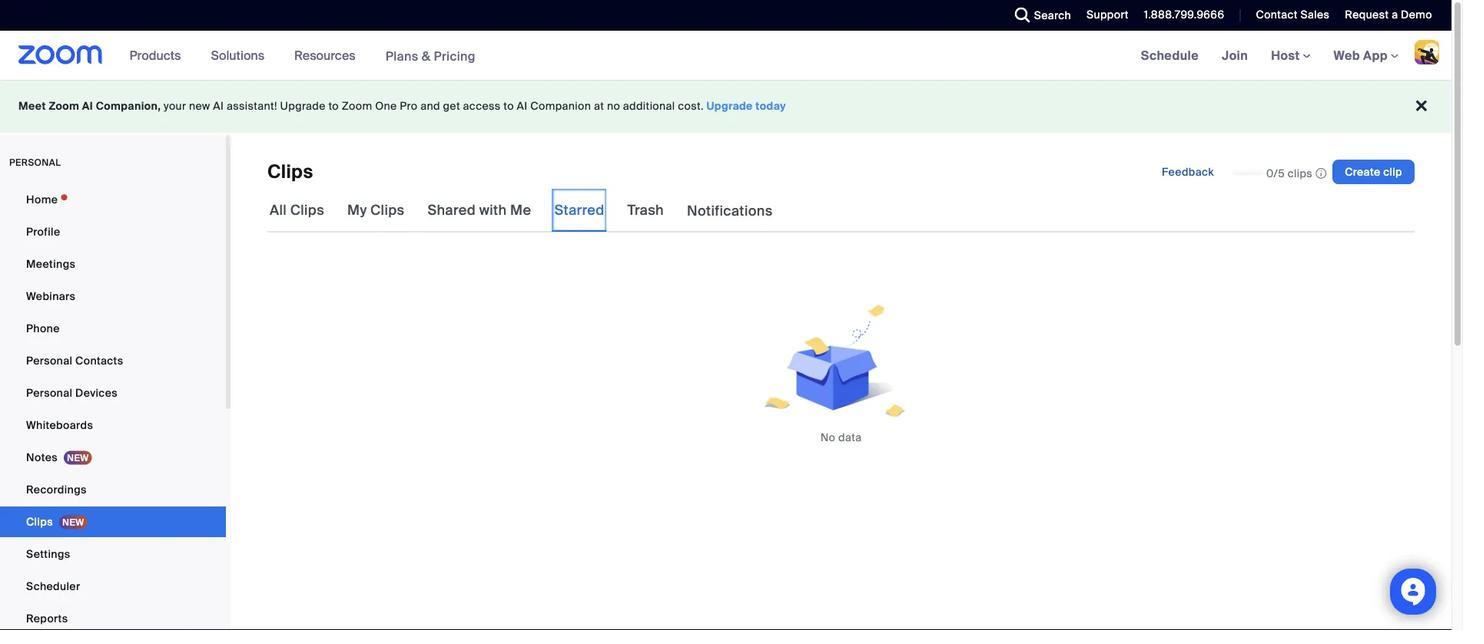 Task type: locate. For each thing, give the bounding box(es) containing it.
starred
[[554, 202, 604, 219]]

contact sales
[[1256, 8, 1330, 22]]

all clips
[[270, 202, 324, 219]]

2 zoom from the left
[[342, 99, 372, 113]]

personal contacts link
[[0, 346, 226, 377]]

home link
[[0, 184, 226, 215]]

demo
[[1401, 8, 1432, 22]]

1 horizontal spatial ai
[[213, 99, 224, 113]]

plans & pricing
[[385, 48, 476, 64]]

clip
[[1383, 165, 1402, 179]]

products button
[[130, 31, 188, 80]]

clips inside personal menu menu
[[26, 515, 53, 529]]

create clip
[[1345, 165, 1402, 179]]

phone link
[[0, 314, 226, 344]]

web
[[1334, 47, 1360, 63]]

banner
[[0, 31, 1452, 81]]

data
[[838, 431, 862, 445]]

1.888.799.9666 button up schedule link
[[1144, 8, 1224, 22]]

web app
[[1334, 47, 1388, 63]]

get
[[443, 99, 460, 113]]

contact sales link
[[1244, 0, 1333, 31], [1256, 8, 1330, 22]]

scheduler
[[26, 580, 80, 594]]

to right access
[[504, 99, 514, 113]]

webinars
[[26, 289, 75, 304]]

personal down phone
[[26, 354, 72, 368]]

cost.
[[678, 99, 704, 113]]

me
[[510, 202, 531, 219]]

clips link
[[0, 507, 226, 538]]

1 personal from the top
[[26, 354, 72, 368]]

clips right all
[[290, 202, 324, 219]]

join link
[[1210, 31, 1260, 80]]

schedule
[[1141, 47, 1199, 63]]

profile link
[[0, 217, 226, 247]]

support
[[1087, 8, 1129, 22]]

reports
[[26, 612, 68, 626]]

recordings
[[26, 483, 87, 497]]

1.888.799.9666 button
[[1132, 0, 1228, 31], [1144, 8, 1224, 22]]

support link
[[1075, 0, 1132, 31], [1087, 8, 1129, 22]]

personal menu menu
[[0, 184, 226, 631]]

all clips tab
[[267, 189, 327, 232]]

pricing
[[434, 48, 476, 64]]

upgrade down the product information navigation
[[280, 99, 326, 113]]

whiteboards
[[26, 418, 93, 433]]

0 horizontal spatial upgrade
[[280, 99, 326, 113]]

request a demo
[[1345, 8, 1432, 22]]

2 personal from the top
[[26, 386, 72, 400]]

clips
[[267, 160, 313, 184], [290, 202, 324, 219], [370, 202, 405, 219], [26, 515, 53, 529]]

zoom right meet
[[49, 99, 79, 113]]

personal up the whiteboards on the left of the page
[[26, 386, 72, 400]]

additional
[[623, 99, 675, 113]]

with
[[479, 202, 507, 219]]

home
[[26, 192, 58, 207]]

1 upgrade from the left
[[280, 99, 326, 113]]

0 horizontal spatial to
[[328, 99, 339, 113]]

0 horizontal spatial zoom
[[49, 99, 79, 113]]

companion,
[[96, 99, 161, 113]]

upgrade today link
[[707, 99, 786, 113]]

trash
[[627, 202, 664, 219]]

notes
[[26, 451, 58, 465]]

ai left the companion,
[[82, 99, 93, 113]]

profile picture image
[[1415, 40, 1439, 65]]

plans & pricing link
[[385, 48, 476, 64], [385, 48, 476, 64]]

schedule link
[[1129, 31, 1210, 80]]

personal devices link
[[0, 378, 226, 409]]

your
[[164, 99, 186, 113]]

clips right my
[[370, 202, 405, 219]]

solutions button
[[211, 31, 271, 80]]

ai left companion
[[517, 99, 528, 113]]

my
[[347, 202, 367, 219]]

web app button
[[1334, 47, 1398, 63]]

personal
[[26, 354, 72, 368], [26, 386, 72, 400]]

1 horizontal spatial to
[[504, 99, 514, 113]]

trash tab
[[625, 189, 666, 232]]

meet zoom ai companion, footer
[[0, 80, 1452, 133]]

contacts
[[75, 354, 123, 368]]

settings link
[[0, 539, 226, 570]]

1 horizontal spatial upgrade
[[707, 99, 753, 113]]

host button
[[1271, 47, 1311, 63]]

1 zoom from the left
[[49, 99, 79, 113]]

pro
[[400, 99, 418, 113]]

clips up all clips
[[267, 160, 313, 184]]

2 horizontal spatial ai
[[517, 99, 528, 113]]

ai right new
[[213, 99, 224, 113]]

to down the resources dropdown button
[[328, 99, 339, 113]]

zoom
[[49, 99, 79, 113], [342, 99, 372, 113]]

personal for personal devices
[[26, 386, 72, 400]]

1 horizontal spatial zoom
[[342, 99, 372, 113]]

1 vertical spatial personal
[[26, 386, 72, 400]]

upgrade
[[280, 99, 326, 113], [707, 99, 753, 113]]

my clips
[[347, 202, 405, 219]]

products
[[130, 47, 181, 63]]

host
[[1271, 47, 1303, 63]]

to
[[328, 99, 339, 113], [504, 99, 514, 113]]

meetings
[[26, 257, 76, 271]]

clips up settings
[[26, 515, 53, 529]]

0 vertical spatial personal
[[26, 354, 72, 368]]

upgrade right cost.
[[707, 99, 753, 113]]

ai
[[82, 99, 93, 113], [213, 99, 224, 113], [517, 99, 528, 113]]

&
[[422, 48, 431, 64]]

product information navigation
[[118, 31, 487, 81]]

banner containing products
[[0, 31, 1452, 81]]

companion
[[530, 99, 591, 113]]

and
[[420, 99, 440, 113]]

0 horizontal spatial ai
[[82, 99, 93, 113]]

zoom left one
[[342, 99, 372, 113]]

notifications
[[687, 203, 773, 220]]



Task type: vqa. For each thing, say whether or not it's contained in the screenshot.
Products DROPDOWN BUTTON
yes



Task type: describe. For each thing, give the bounding box(es) containing it.
meet
[[18, 99, 46, 113]]

today
[[756, 99, 786, 113]]

no
[[820, 431, 835, 445]]

feedback
[[1162, 165, 1214, 179]]

app
[[1363, 47, 1388, 63]]

personal contacts
[[26, 354, 123, 368]]

search button
[[1003, 0, 1075, 31]]

sales
[[1301, 8, 1330, 22]]

0/5
[[1266, 166, 1285, 180]]

feedback button
[[1150, 160, 1226, 184]]

notes link
[[0, 443, 226, 473]]

search
[[1034, 8, 1071, 22]]

1 to from the left
[[328, 99, 339, 113]]

access
[[463, 99, 501, 113]]

reports link
[[0, 604, 226, 631]]

recordings link
[[0, 475, 226, 506]]

shared with me
[[428, 202, 531, 219]]

2 ai from the left
[[213, 99, 224, 113]]

resources
[[294, 47, 355, 63]]

shared with me tab
[[425, 189, 534, 232]]

1.888.799.9666 button up schedule
[[1132, 0, 1228, 31]]

personal devices
[[26, 386, 118, 400]]

resources button
[[294, 31, 362, 80]]

2 to from the left
[[504, 99, 514, 113]]

zoom logo image
[[18, 45, 103, 65]]

my clips tab
[[345, 189, 407, 232]]

meetings link
[[0, 249, 226, 280]]

all
[[270, 202, 287, 219]]

0/5 clips application
[[1232, 166, 1326, 181]]

request
[[1345, 8, 1389, 22]]

2 upgrade from the left
[[707, 99, 753, 113]]

a
[[1392, 8, 1398, 22]]

tabs of clips tab list
[[267, 189, 775, 233]]

at
[[594, 99, 604, 113]]

starred tab
[[552, 189, 607, 232]]

personal
[[9, 157, 61, 169]]

webinars link
[[0, 281, 226, 312]]

personal for personal contacts
[[26, 354, 72, 368]]

contact
[[1256, 8, 1298, 22]]

phone
[[26, 322, 60, 336]]

create clip button
[[1333, 160, 1415, 184]]

settings
[[26, 547, 70, 562]]

meetings navigation
[[1129, 31, 1452, 81]]

0/5 clips
[[1266, 166, 1313, 180]]

meet zoom ai companion, your new ai assistant! upgrade to zoom one pro and get access to ai companion at no additional cost. upgrade today
[[18, 99, 786, 113]]

solutions
[[211, 47, 264, 63]]

scheduler link
[[0, 572, 226, 602]]

devices
[[75, 386, 118, 400]]

3 ai from the left
[[517, 99, 528, 113]]

no
[[607, 99, 620, 113]]

new
[[189, 99, 210, 113]]

clips
[[1288, 166, 1313, 180]]

1.888.799.9666
[[1144, 8, 1224, 22]]

no data
[[820, 431, 862, 445]]

shared
[[428, 202, 476, 219]]

create
[[1345, 165, 1380, 179]]

plans
[[385, 48, 418, 64]]

one
[[375, 99, 397, 113]]

whiteboards link
[[0, 410, 226, 441]]

assistant!
[[227, 99, 277, 113]]

profile
[[26, 225, 60, 239]]

join
[[1222, 47, 1248, 63]]

1 ai from the left
[[82, 99, 93, 113]]



